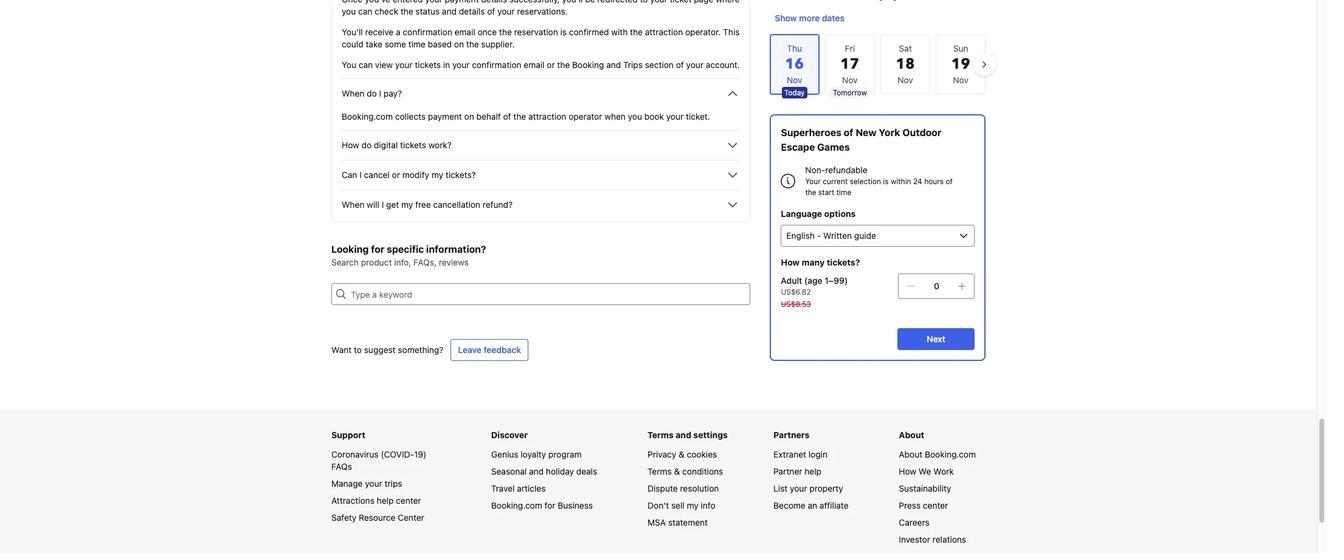 Task type: describe. For each thing, give the bounding box(es) containing it.
sell
[[671, 500, 684, 511]]

2 can from the top
[[359, 60, 373, 70]]

0 horizontal spatial to
[[354, 345, 362, 355]]

an
[[808, 500, 817, 511]]

superheroes
[[781, 127, 841, 138]]

genius loyalty program link
[[491, 449, 582, 460]]

region containing 17
[[760, 29, 995, 100]]

about for about
[[899, 430, 924, 440]]

(covid-
[[381, 449, 414, 460]]

payment inside once you've entered your payment details successfully, you'll be redirected to your ticket page where you can check the status and details of your reservations.
[[445, 0, 479, 4]]

1 vertical spatial details
[[459, 6, 485, 16]]

us$8.53
[[781, 300, 811, 309]]

attraction inside you'll receive a confirmation email once the reservation is confirmed with the attraction operator. this could take some time based on the supplier.
[[645, 27, 683, 37]]

how we work link
[[899, 466, 954, 477]]

partner help link
[[773, 466, 821, 477]]

coronavirus
[[331, 449, 379, 460]]

attractions help center
[[331, 496, 421, 506]]

your down partner help link
[[790, 483, 807, 494]]

17
[[840, 54, 859, 74]]

you
[[342, 60, 356, 70]]

for for looking
[[371, 244, 384, 255]]

the right with
[[630, 27, 643, 37]]

non-
[[805, 165, 825, 175]]

msa statement
[[648, 517, 708, 528]]

msa statement link
[[648, 517, 708, 528]]

and down genius loyalty program at the left of page
[[529, 466, 544, 477]]

0 vertical spatial or
[[547, 60, 555, 70]]

and inside once you've entered your payment details successfully, you'll be redirected to your ticket page where you can check the status and details of your reservations.
[[442, 6, 457, 16]]

of inside non-refundable your current selection is within 24 hours of the start time
[[945, 177, 952, 186]]

seasonal and holiday deals link
[[491, 466, 597, 477]]

coronavirus (covid-19) faqs
[[331, 449, 426, 472]]

19)
[[414, 449, 426, 460]]

page
[[694, 0, 713, 4]]

refund?
[[483, 199, 513, 210]]

0 horizontal spatial center
[[396, 496, 421, 506]]

discover
[[491, 430, 528, 440]]

next button
[[897, 328, 975, 350]]

you've
[[365, 0, 390, 4]]

19
[[951, 54, 970, 74]]

booking.com collects payment on behalf of the attraction operator when you book your ticket.
[[342, 111, 710, 122]]

of inside superheroes of new york outdoor escape games
[[843, 127, 853, 138]]

email inside you'll receive a confirmation email once the reservation is confirmed with the attraction operator. this could take some time based on the supplier.
[[455, 27, 475, 37]]

confirmation inside you'll receive a confirmation email once the reservation is confirmed with the attraction operator. this could take some time based on the supplier.
[[403, 27, 452, 37]]

i for do
[[379, 88, 381, 98]]

1 vertical spatial i
[[359, 170, 362, 180]]

1–99)
[[824, 275, 848, 286]]

& for privacy
[[679, 449, 684, 460]]

want to suggest something?
[[331, 345, 443, 355]]

options
[[824, 209, 855, 219]]

on inside you'll receive a confirmation email once the reservation is confirmed with the attraction operator. this could take some time based on the supplier.
[[454, 39, 464, 49]]

new
[[855, 127, 876, 138]]

travel articles
[[491, 483, 546, 494]]

safety resource center
[[331, 513, 424, 523]]

successfully,
[[509, 0, 560, 4]]

do for when
[[367, 88, 377, 98]]

1 vertical spatial you
[[628, 111, 642, 122]]

once you've entered your payment details successfully, you'll be redirected to your ticket page where you can check the status and details of your reservations.
[[342, 0, 740, 16]]

pay?
[[384, 88, 402, 98]]

list
[[773, 483, 788, 494]]

1 horizontal spatial center
[[923, 500, 948, 511]]

dispute resolution
[[648, 483, 719, 494]]

something?
[[398, 345, 443, 355]]

time inside non-refundable your current selection is within 24 hours of the start time
[[836, 188, 851, 197]]

loyalty
[[521, 449, 546, 460]]

nov for 18
[[898, 75, 913, 85]]

want
[[331, 345, 352, 355]]

relations
[[933, 534, 966, 545]]

leave feedback
[[458, 345, 521, 355]]

cancellation
[[433, 199, 480, 210]]

24
[[913, 177, 922, 186]]

list your property
[[773, 483, 843, 494]]

2 horizontal spatial booking.com
[[925, 449, 976, 460]]

sat 18 nov
[[896, 43, 915, 85]]

privacy & cookies
[[648, 449, 717, 460]]

your down successfully,
[[497, 6, 515, 16]]

non-refundable your current selection is within 24 hours of the start time
[[805, 165, 952, 197]]

privacy
[[648, 449, 676, 460]]

faqs
[[331, 461, 352, 472]]

my inside can i cancel or modify my tickets? dropdown button
[[432, 170, 443, 180]]

coronavirus (covid-19) faqs link
[[331, 449, 426, 472]]

receive
[[365, 27, 394, 37]]

the inside once you've entered your payment details successfully, you'll be redirected to your ticket page where you can check the status and details of your reservations.
[[400, 6, 413, 16]]

help for partner
[[805, 466, 821, 477]]

how for how do digital tickets work?
[[342, 140, 359, 150]]

terms & conditions
[[648, 466, 723, 477]]

1 horizontal spatial email
[[524, 60, 545, 70]]

investor relations
[[899, 534, 966, 545]]

of inside once you've entered your payment details successfully, you'll be redirected to your ticket page where you can check the status and details of your reservations.
[[487, 6, 495, 16]]

when
[[605, 111, 626, 122]]

become an affiliate link
[[773, 500, 849, 511]]

language options
[[781, 209, 855, 219]]

nov for 19
[[953, 75, 969, 85]]

seasonal and holiday deals
[[491, 466, 597, 477]]

can i cancel or modify my tickets?
[[342, 170, 476, 180]]

trips
[[623, 60, 643, 70]]

or inside dropdown button
[[392, 170, 400, 180]]

you'll
[[562, 0, 583, 4]]

a
[[396, 27, 400, 37]]

supplier.
[[481, 39, 515, 49]]

business
[[558, 500, 593, 511]]

privacy & cookies link
[[648, 449, 717, 460]]

terms for terms and settings
[[648, 430, 674, 440]]

dispute
[[648, 483, 678, 494]]

ticket
[[670, 0, 692, 4]]

login
[[809, 449, 828, 460]]

show more dates
[[775, 13, 844, 23]]

next
[[927, 334, 945, 344]]

when do i pay?
[[342, 88, 402, 98]]

1 vertical spatial payment
[[428, 111, 462, 122]]

manage your trips
[[331, 479, 402, 489]]

your right 'book'
[[666, 111, 684, 122]]

press center
[[899, 500, 948, 511]]

search
[[331, 257, 359, 268]]

about booking.com
[[899, 449, 976, 460]]

1 horizontal spatial tickets?
[[826, 257, 860, 268]]

collects
[[395, 111, 426, 122]]

safety
[[331, 513, 356, 523]]

resolution
[[680, 483, 719, 494]]

about for about booking.com
[[899, 449, 922, 460]]

start
[[818, 188, 834, 197]]

behalf
[[476, 111, 501, 122]]

time inside you'll receive a confirmation email once the reservation is confirmed with the attraction operator. this could take some time based on the supplier.
[[408, 39, 425, 49]]

view
[[375, 60, 393, 70]]

reservation
[[514, 27, 558, 37]]

escape
[[781, 142, 815, 153]]

where
[[716, 0, 740, 4]]

you inside once you've entered your payment details successfully, you'll be redirected to your ticket page where you can check the status and details of your reservations.
[[342, 6, 356, 16]]

booking.com for booking.com for business
[[491, 500, 542, 511]]

the left "booking" at the top of page
[[557, 60, 570, 70]]

press center link
[[899, 500, 948, 511]]

careers
[[899, 517, 929, 528]]

Type a keyword field
[[346, 283, 750, 305]]



Task type: locate. For each thing, give the bounding box(es) containing it.
tickets?
[[446, 170, 476, 180], [826, 257, 860, 268]]

email left once at the left top
[[455, 27, 475, 37]]

reviews
[[439, 257, 469, 268]]

list your property link
[[773, 483, 843, 494]]

1 vertical spatial or
[[392, 170, 400, 180]]

the up supplier.
[[499, 27, 512, 37]]

1 vertical spatial when
[[342, 199, 364, 210]]

can down you've
[[358, 6, 372, 16]]

help up the list your property link on the bottom right
[[805, 466, 821, 477]]

0 horizontal spatial email
[[455, 27, 475, 37]]

0 vertical spatial my
[[432, 170, 443, 180]]

my right get
[[401, 199, 413, 210]]

or right the cancel
[[392, 170, 400, 180]]

1 horizontal spatial confirmation
[[472, 60, 521, 70]]

dispute resolution link
[[648, 483, 719, 494]]

0 vertical spatial &
[[679, 449, 684, 460]]

attraction down when do i pay? dropdown button
[[528, 111, 566, 122]]

0 horizontal spatial or
[[392, 170, 400, 180]]

0 horizontal spatial booking.com
[[342, 111, 393, 122]]

1 vertical spatial can
[[359, 60, 373, 70]]

1 vertical spatial terms
[[648, 466, 672, 477]]

terms and settings
[[648, 430, 728, 440]]

1 vertical spatial booking.com
[[925, 449, 976, 460]]

for left business
[[545, 500, 555, 511]]

your
[[805, 177, 820, 186]]

info,
[[394, 257, 411, 268]]

partners
[[773, 430, 810, 440]]

nov down 18
[[898, 75, 913, 85]]

0 horizontal spatial attraction
[[528, 111, 566, 122]]

when left will
[[342, 199, 364, 210]]

0 vertical spatial details
[[481, 0, 507, 4]]

your right the in
[[452, 60, 470, 70]]

0 horizontal spatial how
[[342, 140, 359, 150]]

do left pay?
[[367, 88, 377, 98]]

do left the digital
[[361, 140, 372, 150]]

1 terms from the top
[[648, 430, 674, 440]]

1 horizontal spatial my
[[432, 170, 443, 180]]

booking.com down travel articles
[[491, 500, 542, 511]]

tickets? inside dropdown button
[[446, 170, 476, 180]]

how left we
[[899, 466, 916, 477]]

1 vertical spatial tickets?
[[826, 257, 860, 268]]

0 vertical spatial tickets
[[415, 60, 441, 70]]

the down your
[[805, 188, 816, 197]]

0 vertical spatial email
[[455, 27, 475, 37]]

nov inside the sat 18 nov
[[898, 75, 913, 85]]

1 horizontal spatial attraction
[[645, 27, 683, 37]]

0 horizontal spatial time
[[408, 39, 425, 49]]

i left pay?
[[379, 88, 381, 98]]

faqs,
[[413, 257, 437, 268]]

center up center
[[396, 496, 421, 506]]

product
[[361, 257, 392, 268]]

0 vertical spatial payment
[[445, 0, 479, 4]]

you down once at the left top
[[342, 6, 356, 16]]

booking
[[572, 60, 604, 70]]

entered
[[393, 0, 423, 4]]

1 horizontal spatial you
[[628, 111, 642, 122]]

don't
[[648, 500, 669, 511]]

my
[[432, 170, 443, 180], [401, 199, 413, 210], [687, 500, 698, 511]]

and left trips
[[606, 60, 621, 70]]

how up can
[[342, 140, 359, 150]]

nov for 17
[[842, 75, 858, 85]]

2 when from the top
[[342, 199, 364, 210]]

my inside when will i get my free cancellation refund? "dropdown button"
[[401, 199, 413, 210]]

0 vertical spatial for
[[371, 244, 384, 255]]

how up adult
[[781, 257, 799, 268]]

1 horizontal spatial help
[[805, 466, 821, 477]]

payment up once at the left top
[[445, 0, 479, 4]]

help
[[805, 466, 821, 477], [377, 496, 394, 506]]

specific
[[387, 244, 424, 255]]

check
[[375, 6, 398, 16]]

2 vertical spatial my
[[687, 500, 698, 511]]

adult
[[781, 275, 802, 286]]

1 vertical spatial do
[[361, 140, 372, 150]]

statement
[[668, 517, 708, 528]]

0 vertical spatial on
[[454, 39, 464, 49]]

0 horizontal spatial confirmation
[[403, 27, 452, 37]]

holiday
[[546, 466, 574, 477]]

nov inside fri 17 nov tomorrow
[[842, 75, 858, 85]]

1 vertical spatial on
[[464, 111, 474, 122]]

& down privacy & cookies link
[[674, 466, 680, 477]]

work?
[[428, 140, 452, 150]]

1 vertical spatial email
[[524, 60, 545, 70]]

when do i pay? button
[[342, 86, 740, 101]]

0 vertical spatial to
[[640, 0, 648, 4]]

your right view
[[395, 60, 412, 70]]

the down when do i pay? dropdown button
[[513, 111, 526, 122]]

sun
[[953, 43, 968, 54]]

genius loyalty program
[[491, 449, 582, 460]]

2 about from the top
[[899, 449, 922, 460]]

tickets? up "cancellation"
[[446, 170, 476, 180]]

when for when will i get my free cancellation refund?
[[342, 199, 364, 210]]

of left new
[[843, 127, 853, 138]]

the inside non-refundable your current selection is within 24 hours of the start time
[[805, 188, 816, 197]]

2 vertical spatial booking.com
[[491, 500, 542, 511]]

can inside once you've entered your payment details successfully, you'll be redirected to your ticket page where you can check the status and details of your reservations.
[[358, 6, 372, 16]]

1 horizontal spatial for
[[545, 500, 555, 511]]

1 vertical spatial confirmation
[[472, 60, 521, 70]]

the down once at the left top
[[466, 39, 479, 49]]

1 vertical spatial attraction
[[528, 111, 566, 122]]

18
[[896, 54, 915, 74]]

0 vertical spatial is
[[560, 27, 567, 37]]

0 vertical spatial help
[[805, 466, 821, 477]]

& up the 'terms & conditions' link at the bottom of the page
[[679, 449, 684, 460]]

0 vertical spatial terms
[[648, 430, 674, 440]]

is left within
[[883, 177, 888, 186]]

of right section
[[676, 60, 684, 70]]

1 horizontal spatial how
[[781, 257, 799, 268]]

don't sell my info
[[648, 500, 715, 511]]

settings
[[693, 430, 728, 440]]

become
[[773, 500, 805, 511]]

details
[[481, 0, 507, 4], [459, 6, 485, 16]]

modify
[[402, 170, 429, 180]]

hours
[[924, 177, 943, 186]]

on
[[454, 39, 464, 49], [464, 111, 474, 122]]

terms up the privacy
[[648, 430, 674, 440]]

games
[[817, 142, 850, 153]]

with
[[611, 27, 628, 37]]

terms for terms & conditions
[[648, 466, 672, 477]]

the down entered
[[400, 6, 413, 16]]

you left 'book'
[[628, 111, 642, 122]]

0 vertical spatial do
[[367, 88, 377, 98]]

do for how
[[361, 140, 372, 150]]

how
[[342, 140, 359, 150], [781, 257, 799, 268], [899, 466, 916, 477]]

how do digital tickets work? button
[[342, 138, 740, 153]]

time down current
[[836, 188, 851, 197]]

to
[[640, 0, 648, 4], [354, 345, 362, 355]]

how for how we work
[[899, 466, 916, 477]]

1 vertical spatial tickets
[[400, 140, 426, 150]]

0 vertical spatial tickets?
[[446, 170, 476, 180]]

& for terms
[[674, 466, 680, 477]]

i inside "dropdown button"
[[382, 199, 384, 210]]

my right 'modify'
[[432, 170, 443, 180]]

how inside dropdown button
[[342, 140, 359, 150]]

your up the attractions help center 'link'
[[365, 479, 382, 489]]

of right the behalf
[[503, 111, 511, 122]]

reservations.
[[517, 6, 568, 16]]

looking for specific information? search product info, faqs, reviews
[[331, 244, 486, 268]]

how for how many tickets?
[[781, 257, 799, 268]]

in
[[443, 60, 450, 70]]

1 nov from the left
[[842, 75, 858, 85]]

1 vertical spatial to
[[354, 345, 362, 355]]

once
[[478, 27, 497, 37]]

or down you'll receive a confirmation email once the reservation is confirmed with the attraction operator. this could take some time based on the supplier.
[[547, 60, 555, 70]]

superheroes of new york outdoor escape games
[[781, 127, 941, 153]]

cookies
[[687, 449, 717, 460]]

attractions
[[331, 496, 374, 506]]

email down you'll receive a confirmation email once the reservation is confirmed with the attraction operator. this could take some time based on the supplier.
[[524, 60, 545, 70]]

0 vertical spatial booking.com
[[342, 111, 393, 122]]

your left ticket
[[650, 0, 667, 4]]

1 vertical spatial for
[[545, 500, 555, 511]]

we
[[919, 466, 931, 477]]

1 when from the top
[[342, 88, 364, 98]]

1 vertical spatial how
[[781, 257, 799, 268]]

time right some
[[408, 39, 425, 49]]

do
[[367, 88, 377, 98], [361, 140, 372, 150]]

0 vertical spatial time
[[408, 39, 425, 49]]

deals
[[576, 466, 597, 477]]

3 nov from the left
[[953, 75, 969, 85]]

of up once at the left top
[[487, 6, 495, 16]]

is inside you'll receive a confirmation email once the reservation is confirmed with the attraction operator. this could take some time based on the supplier.
[[560, 27, 567, 37]]

1 vertical spatial is
[[883, 177, 888, 186]]

on right based
[[454, 39, 464, 49]]

feedback
[[484, 345, 521, 355]]

for up product
[[371, 244, 384, 255]]

show more dates button
[[770, 7, 849, 29]]

2 vertical spatial i
[[382, 199, 384, 210]]

and right status
[[442, 6, 457, 16]]

1 vertical spatial my
[[401, 199, 413, 210]]

0 horizontal spatial help
[[377, 496, 394, 506]]

2 horizontal spatial how
[[899, 466, 916, 477]]

1 horizontal spatial booking.com
[[491, 500, 542, 511]]

1 vertical spatial help
[[377, 496, 394, 506]]

2 horizontal spatial my
[[687, 500, 698, 511]]

confirmation down supplier.
[[472, 60, 521, 70]]

is left confirmed
[[560, 27, 567, 37]]

adult (age 1–99) us$6.82
[[781, 275, 848, 297]]

can
[[342, 170, 357, 180]]

nov down 19
[[953, 75, 969, 85]]

when for when do i pay?
[[342, 88, 364, 98]]

and up privacy & cookies link
[[676, 430, 691, 440]]

manage
[[331, 479, 363, 489]]

1 vertical spatial &
[[674, 466, 680, 477]]

tickets left the in
[[415, 60, 441, 70]]

some
[[385, 39, 406, 49]]

help for attractions
[[377, 496, 394, 506]]

conditions
[[682, 466, 723, 477]]

tickets left work?
[[400, 140, 426, 150]]

on left the behalf
[[464, 111, 474, 122]]

0 horizontal spatial is
[[560, 27, 567, 37]]

0 vertical spatial can
[[358, 6, 372, 16]]

1 horizontal spatial or
[[547, 60, 555, 70]]

0 vertical spatial about
[[899, 430, 924, 440]]

1 horizontal spatial time
[[836, 188, 851, 197]]

booking.com for booking.com collects payment on behalf of the attraction operator when you book your ticket.
[[342, 111, 393, 122]]

is inside non-refundable your current selection is within 24 hours of the start time
[[883, 177, 888, 186]]

0 vertical spatial confirmation
[[403, 27, 452, 37]]

language
[[781, 209, 822, 219]]

tickets inside how do digital tickets work? dropdown button
[[400, 140, 426, 150]]

2 horizontal spatial nov
[[953, 75, 969, 85]]

of
[[487, 6, 495, 16], [676, 60, 684, 70], [503, 111, 511, 122], [843, 127, 853, 138], [945, 177, 952, 186]]

0 vertical spatial how
[[342, 140, 359, 150]]

confirmation
[[403, 27, 452, 37], [472, 60, 521, 70]]

terms down the privacy
[[648, 466, 672, 477]]

payment
[[445, 0, 479, 4], [428, 111, 462, 122]]

0 vertical spatial you
[[342, 6, 356, 16]]

to right redirected
[[640, 0, 648, 4]]

looking
[[331, 244, 369, 255]]

fri 17 nov tomorrow
[[833, 43, 867, 97]]

1 horizontal spatial to
[[640, 0, 648, 4]]

about up we
[[899, 449, 922, 460]]

1 vertical spatial time
[[836, 188, 851, 197]]

booking.com for business link
[[491, 500, 593, 511]]

1 vertical spatial about
[[899, 449, 922, 460]]

2 terms from the top
[[648, 466, 672, 477]]

terms & conditions link
[[648, 466, 723, 477]]

booking.com up work
[[925, 449, 976, 460]]

attraction up section
[[645, 27, 683, 37]]

0 vertical spatial i
[[379, 88, 381, 98]]

0 horizontal spatial for
[[371, 244, 384, 255]]

about up about booking.com link at the right bottom of page
[[899, 430, 924, 440]]

take
[[366, 39, 382, 49]]

when down you at the left of page
[[342, 88, 364, 98]]

to right want
[[354, 345, 362, 355]]

within
[[890, 177, 911, 186]]

tickets? up 1–99) in the right of the page
[[826, 257, 860, 268]]

for for booking.com
[[545, 500, 555, 511]]

0 vertical spatial attraction
[[645, 27, 683, 37]]

your left account.
[[686, 60, 703, 70]]

0 horizontal spatial tickets?
[[446, 170, 476, 180]]

nov up tomorrow
[[842, 75, 858, 85]]

tomorrow
[[833, 88, 867, 97]]

press
[[899, 500, 921, 511]]

0 horizontal spatial nov
[[842, 75, 858, 85]]

when will i get my free cancellation refund? button
[[342, 198, 740, 212]]

when inside dropdown button
[[342, 88, 364, 98]]

1 horizontal spatial is
[[883, 177, 888, 186]]

1 horizontal spatial nov
[[898, 75, 913, 85]]

region
[[760, 29, 995, 100]]

for inside looking for specific information? search product info, faqs, reviews
[[371, 244, 384, 255]]

and
[[442, 6, 457, 16], [606, 60, 621, 70], [676, 430, 691, 440], [529, 466, 544, 477]]

nov inside sun 19 nov
[[953, 75, 969, 85]]

i for will
[[382, 199, 384, 210]]

careers link
[[899, 517, 929, 528]]

this
[[723, 27, 740, 37]]

you'll
[[342, 27, 363, 37]]

account.
[[706, 60, 740, 70]]

payment up work?
[[428, 111, 462, 122]]

i right will
[[382, 199, 384, 210]]

help up safety resource center
[[377, 496, 394, 506]]

0 horizontal spatial you
[[342, 6, 356, 16]]

can right you at the left of page
[[359, 60, 373, 70]]

i right can
[[359, 170, 362, 180]]

0 vertical spatial when
[[342, 88, 364, 98]]

center down sustainability link
[[923, 500, 948, 511]]

0 horizontal spatial my
[[401, 199, 413, 210]]

my right sell
[[687, 500, 698, 511]]

when inside "dropdown button"
[[342, 199, 364, 210]]

confirmed
[[569, 27, 609, 37]]

your up status
[[425, 0, 443, 4]]

operator.
[[685, 27, 721, 37]]

2 vertical spatial how
[[899, 466, 916, 477]]

booking.com down when do i pay?
[[342, 111, 393, 122]]

affiliate
[[820, 500, 849, 511]]

confirmation up based
[[403, 27, 452, 37]]

1 about from the top
[[899, 430, 924, 440]]

of right hours at the right
[[945, 177, 952, 186]]

to inside once you've entered your payment details successfully, you'll be redirected to your ticket page where you can check the status and details of your reservations.
[[640, 0, 648, 4]]

partner help
[[773, 466, 821, 477]]

1 can from the top
[[358, 6, 372, 16]]

2 nov from the left
[[898, 75, 913, 85]]



Task type: vqa. For each thing, say whether or not it's contained in the screenshot.


